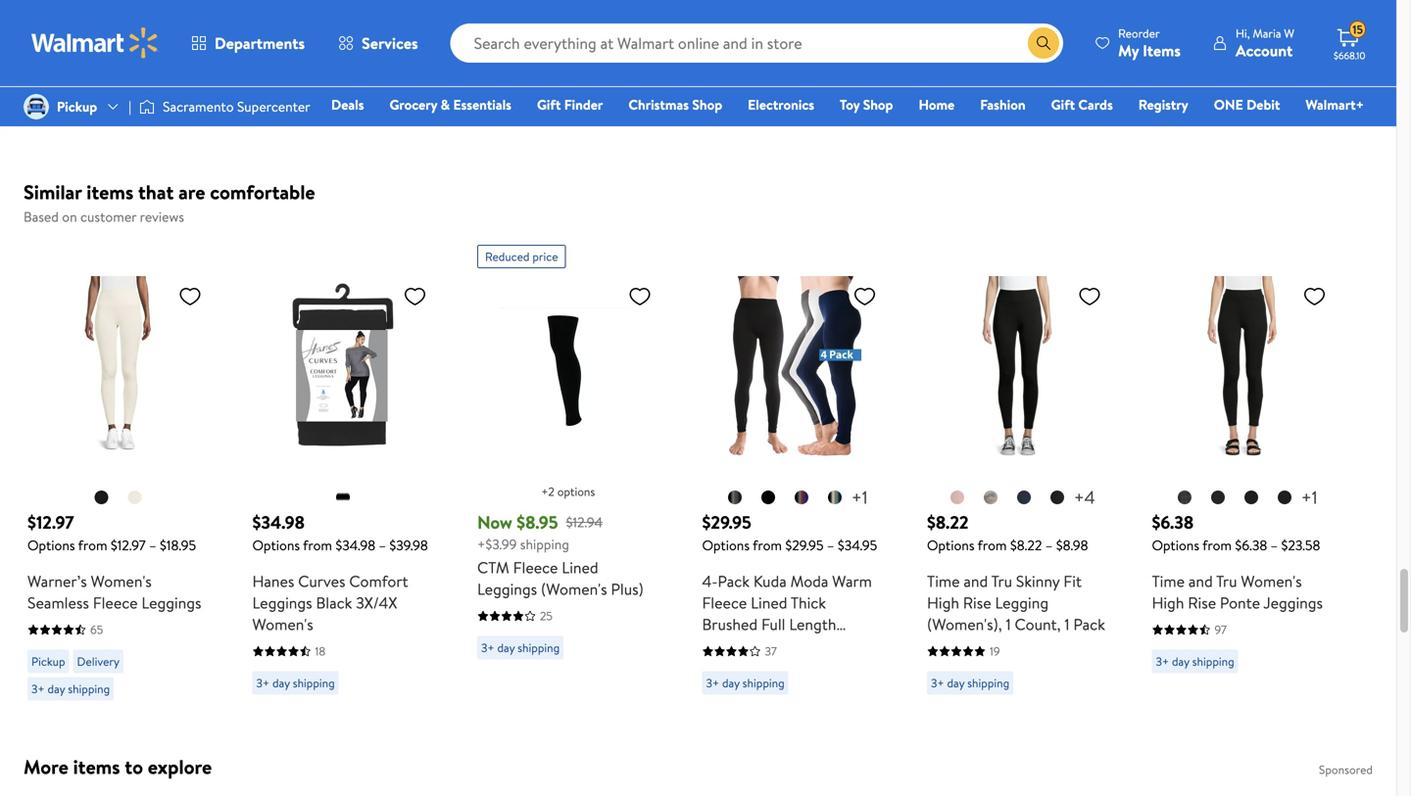 Task type: vqa. For each thing, say whether or not it's contained in the screenshot.
LENGTH
yes



Task type: locate. For each thing, give the bounding box(es) containing it.
1 horizontal spatial women's
[[252, 614, 313, 636]]

and inside time and tru women's high rise ponte jeggings
[[1189, 571, 1213, 592]]

women's inside warner's women's seamless fleece leggings
[[91, 571, 152, 592]]

gift left finder
[[537, 95, 561, 114]]

1 horizontal spatial lined
[[751, 592, 787, 614]]

options inside $8.22 options from $8.22 – $8.98
[[927, 536, 975, 555]]

0 horizontal spatial shop
[[692, 95, 722, 114]]

1 available in additional 1 variant element from the left
[[852, 486, 868, 510]]

1 time from the left
[[927, 571, 960, 592]]

high left ponte at the right of page
[[1152, 592, 1184, 614]]

time inside 'time and tru skinny fit high rise legging (women's), 1 count, 1 pack'
[[927, 571, 960, 592]]

– for $8.22
[[1046, 536, 1053, 555]]

2 horizontal spatial women's
[[1241, 571, 1302, 592]]

black image left white icon on the bottom left
[[94, 490, 110, 506]]

leggings inside 4-pack kuda moda warm fleece lined thick brushed full length leggings tights
[[702, 636, 762, 657]]

black image up $34.98 options from $34.98 – $39.98
[[335, 490, 351, 506]]

0 vertical spatial $12.97
[[27, 511, 74, 535]]

women's down hanes
[[252, 614, 313, 636]]

2 available in additional 1 variant element from the left
[[1301, 486, 1318, 510]]

$12.97
[[27, 511, 74, 535], [111, 536, 146, 555]]

1 horizontal spatial rise
[[1188, 592, 1216, 614]]

37
[[765, 643, 777, 660]]

women's
[[91, 571, 152, 592], [1241, 571, 1302, 592], [252, 614, 313, 636]]

ctm
[[477, 557, 509, 579]]

0 horizontal spatial tru
[[991, 571, 1013, 592]]

1 horizontal spatial high
[[1152, 592, 1184, 614]]

0 vertical spatial $29.95
[[702, 511, 752, 535]]

shipping
[[520, 535, 569, 554], [518, 640, 560, 657], [1192, 654, 1235, 670], [293, 675, 335, 692], [743, 675, 785, 692], [968, 675, 1010, 692], [68, 681, 110, 698]]

$6.38 down black soot image
[[1235, 536, 1267, 555]]

97
[[1215, 622, 1227, 639]]

shipping down 18
[[293, 675, 335, 692]]

pack inside 4-pack kuda moda warm fleece lined thick brushed full length leggings tights
[[718, 571, 750, 592]]

1 horizontal spatial $34.98
[[336, 536, 375, 555]]

3+ day shipping down 25
[[481, 640, 560, 657]]

and for $6.38
[[1189, 571, 1213, 592]]

sacramento supercenter
[[163, 97, 310, 116]]

0 horizontal spatial lined
[[562, 557, 599, 579]]

5 product group from the left
[[927, 237, 1109, 709]]

tru up 97 at bottom right
[[1216, 571, 1237, 592]]

fleece
[[513, 557, 558, 579], [93, 592, 138, 614], [702, 592, 747, 614]]

shop for christmas shop
[[692, 95, 722, 114]]

2 rise from the left
[[1188, 592, 1216, 614]]

gift cards
[[1051, 95, 1113, 114]]

christmas shop
[[629, 95, 722, 114]]

4 from from the left
[[978, 536, 1007, 555]]

now $8.95 $12.94 +$3.99 shipping ctm  fleece lined leggings (women's plus)
[[477, 511, 644, 600]]

price
[[533, 248, 558, 265]]

from up warner's at the left bottom of page
[[78, 536, 107, 555]]

options for $8.22
[[927, 536, 975, 555]]

day down 'brushed' on the bottom of the page
[[722, 675, 740, 692]]

account
[[1236, 40, 1293, 61]]

add to favorites list, 4-pack kuda moda warm fleece lined thick brushed full length leggings tights image
[[853, 284, 877, 309]]

shipping down 19
[[968, 675, 1010, 692]]

high
[[927, 592, 959, 614], [1152, 592, 1184, 614]]

3x/4x
[[356, 592, 397, 614]]

options for $34.98
[[252, 536, 300, 555]]

1 high from the left
[[927, 592, 959, 614]]

1 vertical spatial pickup
[[31, 654, 65, 670]]

product group containing now $8.95
[[477, 237, 660, 709]]

– inside $12.97 options from $12.97 – $18.95
[[149, 536, 156, 555]]

from down black soot space dye image
[[1203, 536, 1232, 555]]

1 horizontal spatial pack
[[1074, 614, 1105, 636]]

0 horizontal spatial gift
[[537, 95, 561, 114]]

0 horizontal spatial women's
[[91, 571, 152, 592]]

3+ day shipping for now
[[481, 640, 560, 657]]

options
[[27, 536, 75, 555], [252, 536, 300, 555], [702, 536, 750, 555], [927, 536, 975, 555], [1152, 536, 1200, 555]]

time left ponte at the right of page
[[1152, 571, 1185, 592]]

tru inside time and tru women's high rise ponte jeggings
[[1216, 571, 1237, 592]]

options inside '$6.38 options from $6.38 – $23.58'
[[1152, 536, 1200, 555]]

 image down walmart image
[[24, 94, 49, 120]]

time and tru women's high rise ponte jeggings
[[1152, 571, 1323, 614]]

options down dusty rose icon
[[927, 536, 975, 555]]

1 1 from the left
[[1006, 614, 1011, 636]]

rise up 97 at bottom right
[[1188, 592, 1216, 614]]

hi,
[[1236, 25, 1250, 42]]

leggings down "$18.95"
[[142, 592, 201, 614]]

ponte
[[1220, 592, 1260, 614]]

available in additional 1 variant element right black soot 1 icon
[[1301, 486, 1318, 510]]

1 horizontal spatial and
[[1189, 571, 1213, 592]]

shipping inside now $8.95 $12.94 +$3.99 shipping ctm  fleece lined leggings (women's plus)
[[520, 535, 569, 554]]

count,
[[1015, 614, 1061, 636]]

1 from from the left
[[78, 536, 107, 555]]

1 vertical spatial $34.98
[[336, 536, 375, 555]]

shop
[[692, 95, 722, 114], [863, 95, 893, 114]]

pack left kuda
[[718, 571, 750, 592]]

add to favorites list, hanes curves comfort leggings black 3x/4x women's image
[[403, 284, 427, 309]]

available in additional 1 variant element
[[852, 486, 868, 510], [1301, 486, 1318, 510]]

tru left the skinny
[[991, 571, 1013, 592]]

and for $8.22
[[964, 571, 988, 592]]

4-pack kuda moda warm fleece lined thick brushed full length leggings tights image
[[702, 276, 885, 459]]

2 – from the left
[[379, 536, 386, 555]]

1 horizontal spatial $29.95
[[785, 536, 824, 555]]

 image
[[24, 94, 49, 120], [139, 97, 155, 117]]

&
[[441, 95, 450, 114]]

moda
[[791, 571, 829, 592]]

time inside time and tru women's high rise ponte jeggings
[[1152, 571, 1185, 592]]

day up more
[[48, 681, 65, 698]]

and inside 'time and tru skinny fit high rise legging (women's), 1 count, 1 pack'
[[964, 571, 988, 592]]

day down time and tru women's high rise ponte jeggings at the right of page
[[1172, 654, 1190, 670]]

1 +1 from the left
[[852, 486, 868, 510]]

lined down $12.94
[[562, 557, 599, 579]]

product group
[[27, 237, 210, 709], [252, 237, 435, 709], [477, 237, 660, 709], [702, 237, 885, 709], [927, 237, 1109, 709], [1152, 237, 1334, 709]]

available in additional 1 variant element for $29.95
[[852, 486, 868, 510]]

fleece inside now $8.95 $12.94 +$3.99 shipping ctm  fleece lined leggings (women's plus)
[[513, 557, 558, 579]]

product group containing +4
[[927, 237, 1109, 709]]

high inside time and tru women's high rise ponte jeggings
[[1152, 592, 1184, 614]]

from down green camo image
[[978, 536, 1007, 555]]

 image right | at the left
[[139, 97, 155, 117]]

options down the black plaid icon
[[1152, 536, 1200, 555]]

fleece inside warner's women's seamless fleece leggings
[[93, 592, 138, 614]]

3+ day shipping
[[481, 640, 560, 657], [1156, 654, 1235, 670], [256, 675, 335, 692], [706, 675, 785, 692], [931, 675, 1010, 692], [31, 681, 110, 698]]

fleece right the ctm
[[513, 557, 558, 579]]

0 vertical spatial items
[[87, 178, 133, 206]]

0 horizontal spatial $34.98
[[252, 511, 305, 535]]

1 right count,
[[1065, 614, 1070, 636]]

5 options from the left
[[1152, 536, 1200, 555]]

2 product group from the left
[[252, 237, 435, 709]]

shop right toy
[[863, 95, 893, 114]]

options for $6.38
[[1152, 536, 1200, 555]]

shop right christmas
[[692, 95, 722, 114]]

search icon image
[[1036, 35, 1052, 51]]

1 horizontal spatial gift
[[1051, 95, 1075, 114]]

cards
[[1079, 95, 1113, 114]]

fleece up 65
[[93, 592, 138, 614]]

0 vertical spatial pickup
[[57, 97, 97, 116]]

thick
[[791, 592, 826, 614]]

day for now
[[497, 640, 515, 657]]

from
[[78, 536, 107, 555], [303, 536, 332, 555], [753, 536, 782, 555], [978, 536, 1007, 555], [1203, 536, 1232, 555]]

+1
[[852, 486, 868, 510], [1301, 486, 1318, 510]]

time and tru skinny fit high rise legging (women's), 1 count, 1 pack image
[[927, 276, 1109, 459]]

– left the $39.98
[[379, 536, 386, 555]]

2 gift from the left
[[1051, 95, 1075, 114]]

product group containing $12.97
[[27, 237, 210, 709]]

tru for $6.38
[[1216, 571, 1237, 592]]

1 horizontal spatial shop
[[863, 95, 893, 114]]

2 time from the left
[[1152, 571, 1185, 592]]

– for $29.95
[[827, 536, 835, 555]]

women's down the $23.58
[[1241, 571, 1302, 592]]

2 shop from the left
[[863, 95, 893, 114]]

black/teal/beige/royal image
[[827, 490, 843, 506]]

black plaid image
[[1177, 490, 1193, 506]]

fleece left kuda
[[702, 592, 747, 614]]

– inside $8.22 options from $8.22 – $8.98
[[1046, 536, 1053, 555]]

1 horizontal spatial available in additional 1 variant element
[[1301, 486, 1318, 510]]

items
[[1143, 40, 1181, 61]]

1 rise from the left
[[963, 592, 991, 614]]

1 left count,
[[1006, 614, 1011, 636]]

time
[[927, 571, 960, 592], [1152, 571, 1185, 592]]

0 horizontal spatial high
[[927, 592, 959, 614]]

1 horizontal spatial  image
[[139, 97, 155, 117]]

2 options from the left
[[252, 536, 300, 555]]

2 1 from the left
[[1065, 614, 1070, 636]]

1 vertical spatial pack
[[1074, 614, 1105, 636]]

3+ day shipping down 97 at bottom right
[[1156, 654, 1235, 670]]

0 horizontal spatial rise
[[963, 592, 991, 614]]

$39.98
[[389, 536, 428, 555]]

0 horizontal spatial +1
[[852, 486, 868, 510]]

hanes
[[252, 571, 294, 592]]

0 horizontal spatial available in additional 1 variant element
[[852, 486, 868, 510]]

fleece inside 4-pack kuda moda warm fleece lined thick brushed full length leggings tights
[[702, 592, 747, 614]]

15
[[1353, 21, 1363, 38]]

5 – from the left
[[1271, 536, 1278, 555]]

2 and from the left
[[1189, 571, 1213, 592]]

that
[[138, 178, 174, 206]]

leggings left 37 in the bottom right of the page
[[702, 636, 762, 657]]

2 horizontal spatial fleece
[[702, 592, 747, 614]]

0 vertical spatial $8.22
[[927, 511, 969, 535]]

$12.97 up warner's at the left bottom of page
[[27, 511, 74, 535]]

5 from from the left
[[1203, 536, 1232, 555]]

pack down fit on the bottom right of page
[[1074, 614, 1105, 636]]

1 horizontal spatial time
[[1152, 571, 1185, 592]]

toy shop
[[840, 95, 893, 114]]

(women's),
[[927, 614, 1002, 636]]

1 horizontal spatial fleece
[[513, 557, 558, 579]]

$6.38 options from $6.38 – $23.58
[[1152, 511, 1321, 555]]

tru inside 'time and tru skinny fit high rise legging (women's), 1 count, 1 pack'
[[991, 571, 1013, 592]]

19
[[990, 643, 1000, 660]]

day down (women's),
[[947, 675, 965, 692]]

black image
[[94, 490, 110, 506], [335, 490, 351, 506]]

3+ day shipping for $34.98
[[256, 675, 335, 692]]

rise left the legging at the bottom
[[963, 592, 991, 614]]

2 from from the left
[[303, 536, 332, 555]]

options up warner's at the left bottom of page
[[27, 536, 75, 555]]

0 horizontal spatial pack
[[718, 571, 750, 592]]

$34.98 up comfort
[[336, 536, 375, 555]]

– inside $34.98 options from $34.98 – $39.98
[[379, 536, 386, 555]]

$34.98 up hanes
[[252, 511, 305, 535]]

gift
[[537, 95, 561, 114], [1051, 95, 1075, 114]]

3+ for $29.95
[[706, 675, 719, 692]]

+1 right black/teal/beige/royal icon at the bottom
[[852, 486, 868, 510]]

$29.95 up moda
[[785, 536, 824, 555]]

1 gift from the left
[[537, 95, 561, 114]]

1 and from the left
[[964, 571, 988, 592]]

2 tru from the left
[[1216, 571, 1237, 592]]

options up hanes
[[252, 536, 300, 555]]

day for $34.98
[[272, 675, 290, 692]]

registry link
[[1130, 94, 1197, 115]]

women's down $12.97 options from $12.97 – $18.95
[[91, 571, 152, 592]]

from up kuda
[[753, 536, 782, 555]]

shipping for $6.38
[[1192, 654, 1235, 670]]

full
[[762, 614, 786, 636]]

$34.98
[[252, 511, 305, 535], [336, 536, 375, 555]]

$8.22 up the skinny
[[1010, 536, 1042, 555]]

high left the legging at the bottom
[[927, 592, 959, 614]]

3+ for $6.38
[[1156, 654, 1169, 670]]

similar
[[24, 178, 82, 206]]

– inside $29.95 options from $29.95 – $34.95
[[827, 536, 835, 555]]

$668.10
[[1334, 49, 1366, 62]]

and up (women's),
[[964, 571, 988, 592]]

leggings down '+$3.99'
[[477, 579, 537, 600]]

shipping down $12.94
[[520, 535, 569, 554]]

deals
[[331, 95, 364, 114]]

2 +1 from the left
[[1301, 486, 1318, 510]]

3+
[[481, 640, 495, 657], [1156, 654, 1169, 670], [256, 675, 270, 692], [706, 675, 719, 692], [931, 675, 944, 692], [31, 681, 45, 698]]

1 vertical spatial $29.95
[[785, 536, 824, 555]]

rise
[[963, 592, 991, 614], [1188, 592, 1216, 614]]

3+ day shipping down 19
[[931, 675, 1010, 692]]

1
[[1006, 614, 1011, 636], [1065, 614, 1070, 636]]

3 – from the left
[[827, 536, 835, 555]]

warner's
[[27, 571, 87, 592]]

0 horizontal spatial time
[[927, 571, 960, 592]]

rise inside 'time and tru skinny fit high rise legging (women's), 1 count, 1 pack'
[[963, 592, 991, 614]]

– for $34.98
[[379, 536, 386, 555]]

3 product group from the left
[[477, 237, 660, 709]]

1 horizontal spatial 1
[[1065, 614, 1070, 636]]

gift for gift cards
[[1051, 95, 1075, 114]]

$8.22
[[927, 511, 969, 535], [1010, 536, 1042, 555]]

1 horizontal spatial +1
[[1301, 486, 1318, 510]]

1 tru from the left
[[991, 571, 1013, 592]]

add to favorites list, time and tru skinny fit high rise legging (women's), 1 count, 1 pack image
[[1078, 284, 1102, 309]]

day down the ctm
[[497, 640, 515, 657]]

ad disclaimer and feedback image
[[1357, 107, 1373, 123]]

2 high from the left
[[1152, 592, 1184, 614]]

from inside $12.97 options from $12.97 – $18.95
[[78, 536, 107, 555]]

1 – from the left
[[149, 536, 156, 555]]

4 – from the left
[[1046, 536, 1053, 555]]

4 product group from the left
[[702, 237, 885, 709]]

shipping down 97 at bottom right
[[1192, 654, 1235, 670]]

$34.95
[[838, 536, 878, 555]]

shipping down delivery
[[68, 681, 110, 698]]

$8.22 down dusty rose icon
[[927, 511, 969, 535]]

sacramento
[[163, 97, 234, 116]]

1 horizontal spatial $8.22
[[1010, 536, 1042, 555]]

+$3.99
[[477, 535, 517, 554]]

0 vertical spatial sponsored
[[1300, 107, 1354, 123]]

shipping down 25
[[518, 640, 560, 657]]

items inside similar items that are comfortable based on customer reviews
[[87, 178, 133, 206]]

1 product group from the left
[[27, 237, 210, 709]]

shipping down 37 in the bottom right of the page
[[743, 675, 785, 692]]

+4
[[1074, 486, 1095, 510]]

time and tru skinny fit high rise legging (women's), 1 count, 1 pack
[[927, 571, 1105, 636]]

1 horizontal spatial tru
[[1216, 571, 1237, 592]]

options inside $29.95 options from $29.95 – $34.95
[[702, 536, 750, 555]]

from up curves
[[303, 536, 332, 555]]

$29.95 down black/navy/gray/olive icon
[[702, 511, 752, 535]]

3 options from the left
[[702, 536, 750, 555]]

1 horizontal spatial $12.97
[[111, 536, 146, 555]]

1 options from the left
[[27, 536, 75, 555]]

from inside $29.95 options from $29.95 – $34.95
[[753, 536, 782, 555]]

toy shop link
[[831, 94, 902, 115]]

0 horizontal spatial black image
[[94, 490, 110, 506]]

|
[[129, 97, 131, 116]]

from inside $8.22 options from $8.22 – $8.98
[[978, 536, 1007, 555]]

tru
[[991, 571, 1013, 592], [1216, 571, 1237, 592]]

hanes curves comfort leggings black 3x/4x women's
[[252, 571, 408, 636]]

christmas
[[629, 95, 689, 114]]

1 vertical spatial $6.38
[[1235, 536, 1267, 555]]

gift left cards
[[1051, 95, 1075, 114]]

grocery
[[390, 95, 437, 114]]

time up (women's),
[[927, 571, 960, 592]]

green camo image
[[983, 490, 999, 506]]

0 horizontal spatial fleece
[[93, 592, 138, 614]]

leggings left black
[[252, 592, 312, 614]]

shipping for $34.98
[[293, 675, 335, 692]]

0 horizontal spatial $8.22
[[927, 511, 969, 535]]

– left the "$34.95"
[[827, 536, 835, 555]]

1 horizontal spatial black image
[[335, 490, 351, 506]]

0 vertical spatial $34.98
[[252, 511, 305, 535]]

1 shop from the left
[[692, 95, 722, 114]]

pickup left delivery
[[31, 654, 65, 670]]

3+ day shipping down delivery
[[31, 681, 110, 698]]

high inside 'time and tru skinny fit high rise legging (women's), 1 count, 1 pack'
[[927, 592, 959, 614]]

options inside $34.98 options from $34.98 – $39.98
[[252, 536, 300, 555]]

skinny
[[1016, 571, 1060, 592]]

1 vertical spatial lined
[[751, 592, 787, 614]]

$12.97 down white icon on the bottom left
[[111, 536, 146, 555]]

0 horizontal spatial $6.38
[[1152, 511, 1194, 535]]

1 vertical spatial items
[[73, 754, 120, 781]]

options up 4-
[[702, 536, 750, 555]]

add to favorites list, time and tru women's high rise ponte jeggings image
[[1303, 284, 1327, 309]]

1 horizontal spatial $6.38
[[1235, 536, 1267, 555]]

3 from from the left
[[753, 536, 782, 555]]

reorder
[[1118, 25, 1160, 42]]

0 horizontal spatial  image
[[24, 94, 49, 120]]

$6.38
[[1152, 511, 1194, 535], [1235, 536, 1267, 555]]

electronics
[[748, 95, 815, 114]]

jeggings
[[1264, 592, 1323, 614]]

– left "$8.98" at the bottom right of page
[[1046, 536, 1053, 555]]

– for $12.97
[[149, 536, 156, 555]]

0 horizontal spatial 1
[[1006, 614, 1011, 636]]

– inside '$6.38 options from $6.38 – $23.58'
[[1271, 536, 1278, 555]]

0 horizontal spatial and
[[964, 571, 988, 592]]

+1 for $29.95
[[852, 486, 868, 510]]

options inside $12.97 options from $12.97 – $18.95
[[27, 536, 75, 555]]

4 options from the left
[[927, 536, 975, 555]]

lined left thick
[[751, 592, 787, 614]]

product group containing $34.98
[[252, 237, 435, 709]]

items up customer
[[87, 178, 133, 206]]

one debit
[[1214, 95, 1280, 114]]

reviews
[[140, 207, 184, 226]]

essentials
[[453, 95, 512, 114]]

from inside $34.98 options from $34.98 – $39.98
[[303, 536, 332, 555]]

$12.94
[[566, 513, 603, 532]]

day down hanes curves comfort leggings black 3x/4x women's
[[272, 675, 290, 692]]

white image
[[127, 490, 143, 506]]

items left to
[[73, 754, 120, 781]]

1 black image from the left
[[94, 490, 110, 506]]

one
[[1214, 95, 1244, 114]]

from inside '$6.38 options from $6.38 – $23.58'
[[1203, 536, 1232, 555]]

– left the $23.58
[[1271, 536, 1278, 555]]

available in additional 1 variant element right black/teal/beige/royal icon at the bottom
[[852, 486, 868, 510]]

0 vertical spatial pack
[[718, 571, 750, 592]]

from for $12.97
[[78, 536, 107, 555]]

and left ponte at the right of page
[[1189, 571, 1213, 592]]

home link
[[910, 94, 964, 115]]

$6.38 down the black plaid icon
[[1152, 511, 1194, 535]]

–
[[149, 536, 156, 555], [379, 536, 386, 555], [827, 536, 835, 555], [1046, 536, 1053, 555], [1271, 536, 1278, 555]]

3+ day shipping down 18
[[256, 675, 335, 692]]

– left "$18.95"
[[149, 536, 156, 555]]

pickup left | at the left
[[57, 97, 97, 116]]

3+ day shipping down 37 in the bottom right of the page
[[706, 675, 785, 692]]

plus)
[[611, 579, 644, 600]]

0 vertical spatial lined
[[562, 557, 599, 579]]

leggings inside hanes curves comfort leggings black 3x/4x women's
[[252, 592, 312, 614]]

+1 right black soot 1 icon
[[1301, 486, 1318, 510]]



Task type: describe. For each thing, give the bounding box(es) containing it.
$12.97 options from $12.97 – $18.95
[[27, 511, 196, 555]]

0 horizontal spatial $29.95
[[702, 511, 752, 535]]

day for $29.95
[[722, 675, 740, 692]]

add to favorites list, warner's women's seamless fleece leggings image
[[178, 284, 202, 309]]

finder
[[564, 95, 603, 114]]

tru for $8.22
[[991, 571, 1013, 592]]

lined inside now $8.95 $12.94 +$3.99 shipping ctm  fleece lined leggings (women's plus)
[[562, 557, 599, 579]]

leggings inside now $8.95 $12.94 +$3.99 shipping ctm  fleece lined leggings (women's plus)
[[477, 579, 537, 600]]

black/navy/gray/olive image
[[727, 490, 743, 506]]

time for $6.38
[[1152, 571, 1185, 592]]

blue cove image
[[1016, 490, 1032, 506]]

christmas shop link
[[620, 94, 731, 115]]

dusty rose image
[[950, 490, 965, 506]]

rise inside time and tru women's high rise ponte jeggings
[[1188, 592, 1216, 614]]

$18.95
[[160, 536, 196, 555]]

0 horizontal spatial $12.97
[[27, 511, 74, 535]]

leggings inside warner's women's seamless fleece leggings
[[142, 592, 201, 614]]

hi, maria w account
[[1236, 25, 1295, 61]]

(women's
[[541, 579, 607, 600]]

4-
[[702, 571, 718, 592]]

available in additional 1 variant element for $6.38
[[1301, 486, 1318, 510]]

black
[[316, 592, 352, 614]]

warner's women's seamless fleece leggings image
[[27, 276, 210, 459]]

from for $8.22
[[978, 536, 1007, 555]]

kuda
[[754, 571, 787, 592]]

+2
[[541, 484, 555, 500]]

pickup inside product group
[[31, 654, 65, 670]]

4 black image
[[760, 490, 776, 506]]

items for similar
[[87, 178, 133, 206]]

options for $12.97
[[27, 536, 75, 555]]

day for $6.38
[[1172, 654, 1190, 670]]

shipping for $29.95
[[743, 675, 785, 692]]

from for $29.95
[[753, 536, 782, 555]]

women's inside time and tru women's high rise ponte jeggings
[[1241, 571, 1302, 592]]

based
[[24, 207, 59, 226]]

to
[[125, 754, 143, 781]]

18
[[315, 643, 326, 660]]

fashion
[[980, 95, 1026, 114]]

shop for toy shop
[[863, 95, 893, 114]]

1 vertical spatial $12.97
[[111, 536, 146, 555]]

$23.58
[[1281, 536, 1321, 555]]

options for $29.95
[[702, 536, 750, 555]]

Walmart Site-Wide search field
[[450, 24, 1063, 63]]

hanes curves comfort leggings black 3x/4x women's image
[[252, 276, 435, 459]]

3+ for now
[[481, 640, 495, 657]]

shipping for $8.22
[[968, 675, 1010, 692]]

items for more
[[73, 754, 120, 781]]

3+ for $8.22
[[931, 675, 944, 692]]

– for $6.38
[[1271, 536, 1278, 555]]

0 vertical spatial $6.38
[[1152, 511, 1194, 535]]

lined inside 4-pack kuda moda warm fleece lined thick brushed full length leggings tights
[[751, 592, 787, 614]]

now
[[477, 511, 512, 535]]

comfort
[[349, 571, 408, 592]]

3+ day shipping for $8.22
[[931, 675, 1010, 692]]

+1 for $6.38
[[1301, 486, 1318, 510]]

grocery & essentials
[[390, 95, 512, 114]]

walmart image
[[31, 27, 159, 59]]

on
[[62, 207, 77, 226]]

1 vertical spatial sponsored
[[1319, 762, 1373, 779]]

reduced price
[[485, 248, 558, 265]]

add to favorites list, ctm  fleece lined leggings (women's plus) image
[[628, 284, 652, 309]]

fashion link
[[971, 94, 1035, 115]]

services button
[[322, 20, 435, 67]]

 image for pickup
[[24, 94, 49, 120]]

black soot image
[[1244, 490, 1259, 506]]

$8.22 options from $8.22 – $8.98
[[927, 511, 1088, 555]]

reduced
[[485, 248, 530, 265]]

explore
[[148, 754, 212, 781]]

3+ day shipping for $6.38
[[1156, 654, 1235, 670]]

length
[[789, 614, 837, 636]]

reorder my items
[[1118, 25, 1181, 61]]

registry
[[1139, 95, 1189, 114]]

w
[[1284, 25, 1295, 42]]

time for $8.22
[[927, 571, 960, 592]]

customer
[[80, 207, 136, 226]]

Search search field
[[450, 24, 1063, 63]]

ctm  fleece lined leggings (women's plus) image
[[477, 276, 660, 459]]

gift finder
[[537, 95, 603, 114]]

brushed
[[702, 614, 758, 636]]

black soot image
[[1050, 490, 1065, 506]]

$34.98 options from $34.98 – $39.98
[[252, 511, 428, 555]]

gift for gift finder
[[537, 95, 561, 114]]

more items to explore
[[24, 754, 212, 781]]

2 black image from the left
[[335, 490, 351, 506]]

6 product group from the left
[[1152, 237, 1334, 709]]

from for $6.38
[[1203, 536, 1232, 555]]

pack inside 'time and tru skinny fit high rise legging (women's), 1 count, 1 pack'
[[1074, 614, 1105, 636]]

maria
[[1253, 25, 1281, 42]]

toy
[[840, 95, 860, 114]]

$8.95
[[517, 511, 558, 535]]

walmart+ link
[[1297, 94, 1373, 115]]

gift finder link
[[528, 94, 612, 115]]

available in additional 4 variants element
[[1074, 486, 1095, 510]]

warner's women's seamless fleece leggings
[[27, 571, 201, 614]]

delivery
[[77, 654, 120, 670]]

$29.95 options from $29.95 – $34.95
[[702, 511, 878, 555]]

fit
[[1064, 571, 1082, 592]]

tights
[[765, 636, 806, 657]]

black/gray/burgundy/royal image
[[794, 490, 809, 506]]

electronics link
[[739, 94, 823, 115]]

grocery & essentials link
[[381, 94, 520, 115]]

 image for sacramento supercenter
[[139, 97, 155, 117]]

seamless
[[27, 592, 89, 614]]

shipping for now
[[518, 640, 560, 657]]

are
[[178, 178, 205, 206]]

services
[[362, 32, 418, 54]]

3+ day shipping for $29.95
[[706, 675, 785, 692]]

$8.98
[[1056, 536, 1088, 555]]

1 vertical spatial $8.22
[[1010, 536, 1042, 555]]

debit
[[1247, 95, 1280, 114]]

women's inside hanes curves comfort leggings black 3x/4x women's
[[252, 614, 313, 636]]

3+ for $34.98
[[256, 675, 270, 692]]

day for $8.22
[[947, 675, 965, 692]]

supercenter
[[237, 97, 310, 116]]

+2 options
[[541, 484, 595, 500]]

curves
[[298, 571, 345, 592]]

from for $34.98
[[303, 536, 332, 555]]

deals link
[[322, 94, 373, 115]]

home
[[919, 95, 955, 114]]

black soot 1 image
[[1277, 490, 1293, 506]]

departments button
[[174, 20, 322, 67]]

time and tru women's high rise ponte jeggings image
[[1152, 276, 1334, 459]]

my
[[1118, 40, 1139, 61]]

65
[[90, 622, 103, 639]]

25
[[540, 608, 553, 625]]

legging
[[995, 592, 1049, 614]]

warm
[[832, 571, 872, 592]]

departments
[[215, 32, 305, 54]]

black soot space dye image
[[1210, 490, 1226, 506]]



